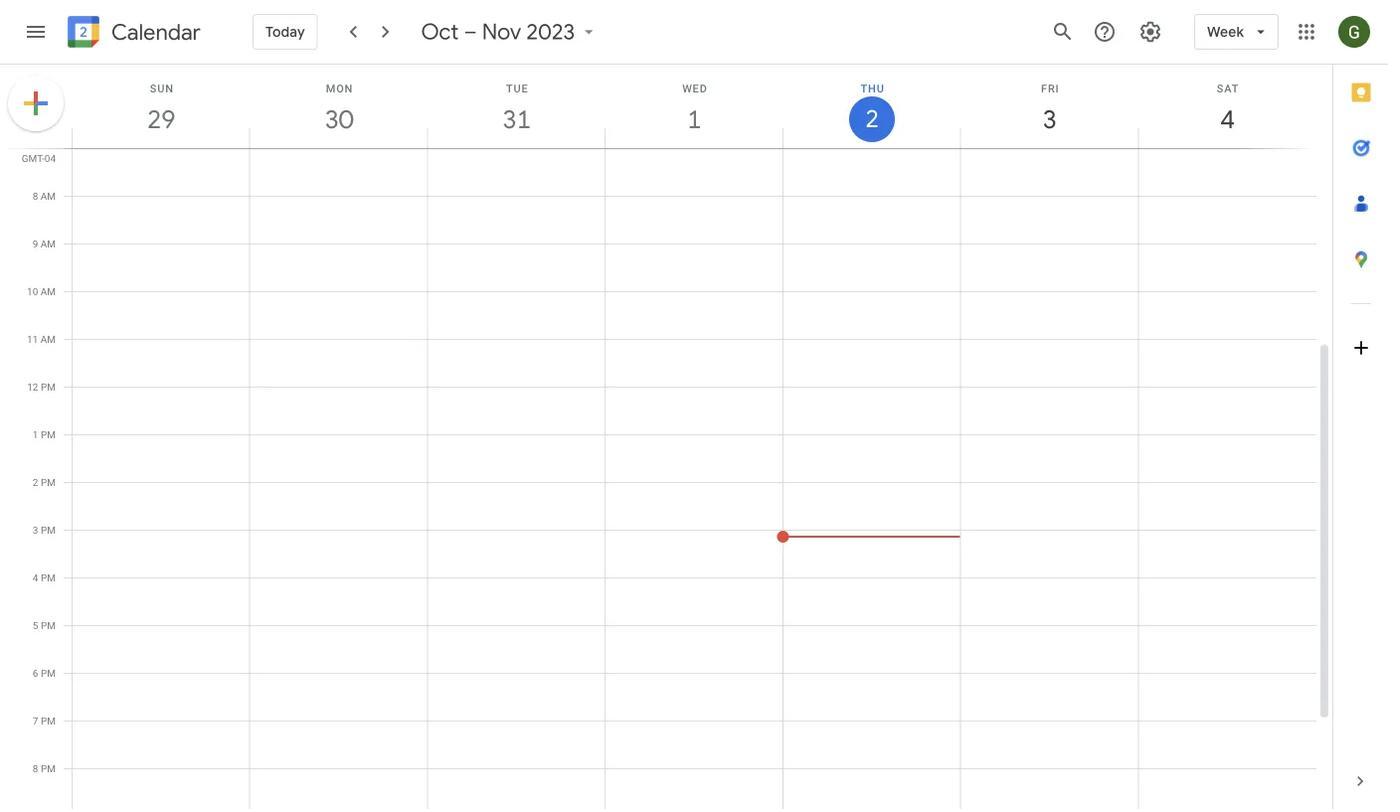 Task type: locate. For each thing, give the bounding box(es) containing it.
1 vertical spatial 8
[[33, 763, 38, 775]]

am down '04'
[[41, 190, 56, 202]]

4 column header
[[1138, 65, 1317, 148]]

7 for 7 am
[[32, 142, 38, 154]]

pm up 4 pm
[[41, 524, 56, 536]]

pm down 6 pm
[[41, 715, 56, 727]]

1 down wed
[[686, 103, 701, 136]]

1 am from the top
[[41, 142, 56, 154]]

pm for 4 pm
[[41, 572, 56, 584]]

8 down 7 pm
[[33, 763, 38, 775]]

0 horizontal spatial 4
[[33, 572, 38, 584]]

main drawer image
[[24, 20, 48, 44]]

grid
[[0, 65, 1333, 810]]

29 column header
[[72, 65, 250, 148]]

grid containing 29
[[0, 65, 1333, 810]]

0 vertical spatial 2
[[865, 103, 878, 135]]

pm down 3 pm
[[41, 572, 56, 584]]

2 8 from the top
[[33, 763, 38, 775]]

pm right 5 on the bottom left of page
[[41, 620, 56, 632]]

0 horizontal spatial 1
[[33, 429, 38, 441]]

3 am from the top
[[41, 238, 56, 250]]

1 vertical spatial 7
[[33, 715, 38, 727]]

9 pm from the top
[[41, 763, 56, 775]]

3 up 4 pm
[[33, 524, 38, 536]]

10 am
[[27, 286, 56, 297]]

pm right 6
[[41, 668, 56, 679]]

1 horizontal spatial 3
[[1042, 103, 1056, 136]]

4 up 5 on the bottom left of page
[[33, 572, 38, 584]]

2 down thu
[[865, 103, 878, 135]]

4 pm from the top
[[41, 524, 56, 536]]

7 pm from the top
[[41, 668, 56, 679]]

1 pm from the top
[[41, 381, 56, 393]]

5 pm from the top
[[41, 572, 56, 584]]

2 am from the top
[[41, 190, 56, 202]]

1 horizontal spatial 4
[[1220, 103, 1234, 136]]

10
[[27, 286, 38, 297]]

8
[[32, 190, 38, 202], [33, 763, 38, 775]]

3 down fri
[[1042, 103, 1056, 136]]

3 column header
[[961, 65, 1139, 148]]

7 am
[[32, 142, 56, 154]]

pm
[[41, 381, 56, 393], [41, 429, 56, 441], [41, 477, 56, 488], [41, 524, 56, 536], [41, 572, 56, 584], [41, 620, 56, 632], [41, 668, 56, 679], [41, 715, 56, 727], [41, 763, 56, 775]]

30 column header
[[249, 65, 428, 148]]

2
[[865, 103, 878, 135], [33, 477, 38, 488]]

pm down 7 pm
[[41, 763, 56, 775]]

am right 11 in the left top of the page
[[41, 333, 56, 345]]

am
[[41, 142, 56, 154], [41, 190, 56, 202], [41, 238, 56, 250], [41, 286, 56, 297], [41, 333, 56, 345]]

0 vertical spatial 4
[[1220, 103, 1234, 136]]

pm up 2 pm at the bottom left
[[41, 429, 56, 441]]

2 inside 'thu 2'
[[865, 103, 878, 135]]

8 pm from the top
[[41, 715, 56, 727]]

3 pm from the top
[[41, 477, 56, 488]]

7
[[32, 142, 38, 154], [33, 715, 38, 727]]

2 pm from the top
[[41, 429, 56, 441]]

8 down gmt-
[[32, 190, 38, 202]]

0 vertical spatial 1
[[686, 103, 701, 136]]

29 link
[[139, 96, 184, 142]]

1 vertical spatial 3
[[33, 524, 38, 536]]

1 8 from the top
[[32, 190, 38, 202]]

1 horizontal spatial 1
[[686, 103, 701, 136]]

am for 9 am
[[41, 238, 56, 250]]

1
[[686, 103, 701, 136], [33, 429, 38, 441]]

7 down 6
[[33, 715, 38, 727]]

week button
[[1195, 8, 1279, 56]]

1 vertical spatial 4
[[33, 572, 38, 584]]

wed
[[683, 82, 708, 95]]

am up 8 am
[[41, 142, 56, 154]]

0 vertical spatial 8
[[32, 190, 38, 202]]

2 7 from the top
[[33, 715, 38, 727]]

11 am
[[27, 333, 56, 345]]

4 am from the top
[[41, 286, 56, 297]]

4
[[1220, 103, 1234, 136], [33, 572, 38, 584]]

7 left '04'
[[32, 142, 38, 154]]

5 pm
[[33, 620, 56, 632]]

4 link
[[1205, 96, 1251, 142]]

9
[[32, 238, 38, 250]]

7 for 7 pm
[[33, 715, 38, 727]]

am right the 10
[[41, 286, 56, 297]]

tue 31
[[502, 82, 530, 136]]

am right 9
[[41, 238, 56, 250]]

6 pm from the top
[[41, 620, 56, 632]]

8 am
[[32, 190, 56, 202]]

3 inside fri 3
[[1042, 103, 1056, 136]]

1 horizontal spatial 2
[[865, 103, 878, 135]]

0 vertical spatial 3
[[1042, 103, 1056, 136]]

2 up 3 pm
[[33, 477, 38, 488]]

gmt-
[[22, 152, 45, 164]]

4 pm
[[33, 572, 56, 584]]

am for 8 am
[[41, 190, 56, 202]]

gmt-04
[[22, 152, 56, 164]]

6 pm
[[33, 668, 56, 679]]

8 for 8 pm
[[33, 763, 38, 775]]

1 vertical spatial 1
[[33, 429, 38, 441]]

2 pm
[[33, 477, 56, 488]]

oct – nov 2023
[[422, 18, 575, 46]]

1 inside 'wed 1'
[[686, 103, 701, 136]]

12
[[27, 381, 38, 393]]

0 vertical spatial 7
[[32, 142, 38, 154]]

5 am from the top
[[41, 333, 56, 345]]

tab list
[[1334, 65, 1389, 754]]

pm for 5 pm
[[41, 620, 56, 632]]

1 7 from the top
[[32, 142, 38, 154]]

3
[[1042, 103, 1056, 136], [33, 524, 38, 536]]

7 pm
[[33, 715, 56, 727]]

9 am
[[32, 238, 56, 250]]

calendar element
[[64, 12, 201, 56]]

4 down sat
[[1220, 103, 1234, 136]]

pm for 3 pm
[[41, 524, 56, 536]]

sat 4
[[1217, 82, 1240, 136]]

pm right the 12 at top left
[[41, 381, 56, 393]]

1 vertical spatial 2
[[33, 477, 38, 488]]

0 horizontal spatial 3
[[33, 524, 38, 536]]

pm up 3 pm
[[41, 477, 56, 488]]

6
[[33, 668, 38, 679]]

1 down the 12 at top left
[[33, 429, 38, 441]]

pm for 6 pm
[[41, 668, 56, 679]]



Task type: vqa. For each thing, say whether or not it's contained in the screenshot.
THE 'NOVEMBER 7' ELEMENT
no



Task type: describe. For each thing, give the bounding box(es) containing it.
pm for 12 pm
[[41, 381, 56, 393]]

pm for 7 pm
[[41, 715, 56, 727]]

settings menu image
[[1139, 20, 1163, 44]]

calendar heading
[[107, 18, 201, 46]]

12 pm
[[27, 381, 56, 393]]

pm for 1 pm
[[41, 429, 56, 441]]

2 link
[[850, 96, 896, 142]]

week
[[1208, 23, 1245, 41]]

mon
[[326, 82, 353, 95]]

1 column header
[[605, 65, 784, 148]]

1 link
[[672, 96, 718, 142]]

mon 30
[[324, 82, 353, 136]]

1 pm
[[33, 429, 56, 441]]

thu
[[861, 82, 885, 95]]

pm for 2 pm
[[41, 477, 56, 488]]

nov
[[482, 18, 522, 46]]

pm for 8 pm
[[41, 763, 56, 775]]

today button
[[253, 8, 318, 56]]

8 for 8 am
[[32, 190, 38, 202]]

oct
[[422, 18, 459, 46]]

5
[[33, 620, 38, 632]]

04
[[45, 152, 56, 164]]

30 link
[[316, 96, 362, 142]]

29
[[146, 103, 174, 136]]

3 pm
[[33, 524, 56, 536]]

4 inside sat 4
[[1220, 103, 1234, 136]]

am for 11 am
[[41, 333, 56, 345]]

tue
[[506, 82, 529, 95]]

oct – nov 2023 button
[[414, 18, 607, 46]]

fri
[[1042, 82, 1060, 95]]

fri 3
[[1042, 82, 1060, 136]]

3 link
[[1028, 96, 1073, 142]]

30
[[324, 103, 352, 136]]

11
[[27, 333, 38, 345]]

sun
[[150, 82, 174, 95]]

sat
[[1217, 82, 1240, 95]]

sun 29
[[146, 82, 174, 136]]

–
[[464, 18, 477, 46]]

31 link
[[494, 96, 540, 142]]

31
[[502, 103, 530, 136]]

thu 2
[[861, 82, 885, 135]]

8 pm
[[33, 763, 56, 775]]

0 horizontal spatial 2
[[33, 477, 38, 488]]

2 column header
[[783, 65, 962, 148]]

calendar
[[111, 18, 201, 46]]

am for 10 am
[[41, 286, 56, 297]]

wed 1
[[683, 82, 708, 136]]

am for 7 am
[[41, 142, 56, 154]]

31 column header
[[427, 65, 606, 148]]

today
[[266, 23, 305, 41]]

2023
[[527, 18, 575, 46]]



